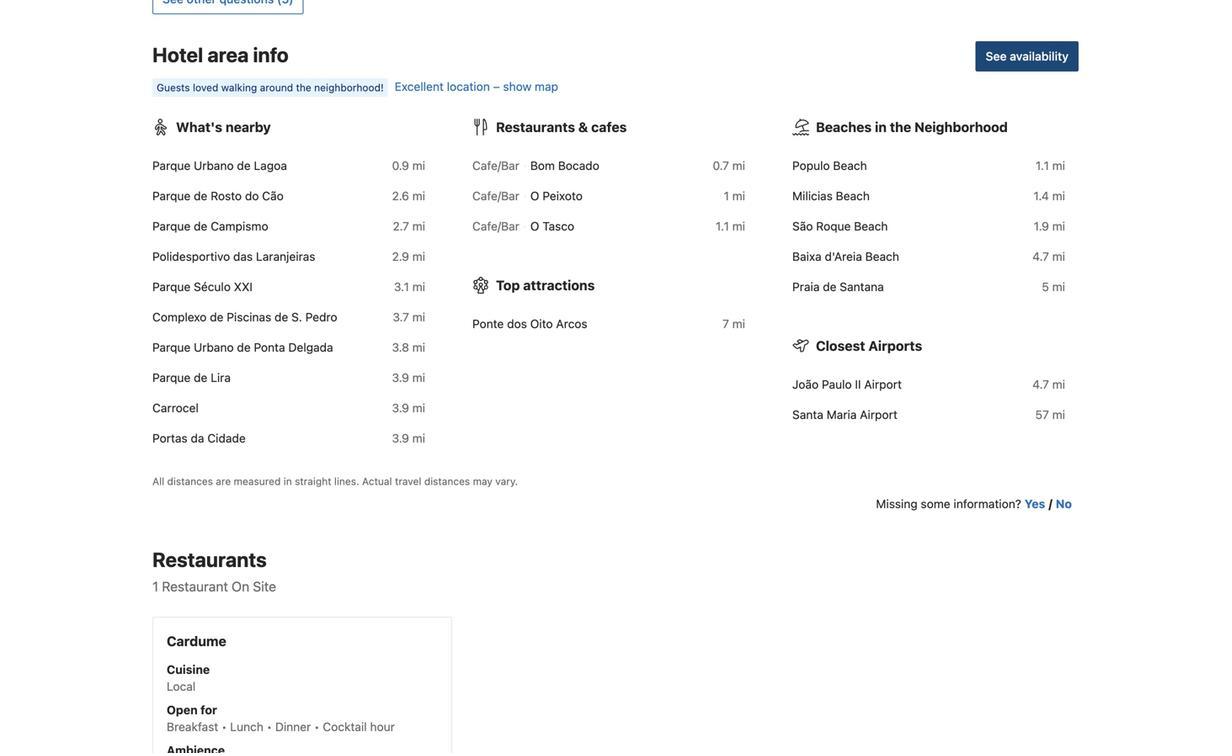 Task type: vqa. For each thing, say whether or not it's contained in the screenshot.
the Restaurants to the left
yes



Task type: locate. For each thing, give the bounding box(es) containing it.
0 vertical spatial urbano
[[194, 159, 234, 173]]

parque for parque de campismo
[[152, 219, 191, 233]]

2 4.7 from the top
[[1033, 378, 1050, 392]]

restaurants inside restaurants 1 restaurant on site
[[152, 548, 267, 572]]

mi for complexo de piscinas de s. pedro
[[412, 310, 425, 324]]

0 vertical spatial the
[[296, 82, 312, 93]]

0.7 mi
[[713, 159, 746, 173]]

travel
[[395, 476, 422, 488]]

o left "peixoto"
[[531, 189, 540, 203]]

1 urbano from the top
[[194, 159, 234, 173]]

1 3.9 mi from the top
[[392, 371, 425, 385]]

1 down 0.7 mi
[[724, 189, 729, 203]]

santana
[[840, 280, 884, 294]]

1 vertical spatial 1.1 mi
[[716, 219, 746, 233]]

3 cafe/bar from the top
[[473, 219, 520, 233]]

for
[[201, 704, 217, 718]]

mi for parque de campismo
[[412, 219, 425, 233]]

de right praia
[[823, 280, 837, 294]]

ponte
[[473, 317, 504, 331]]

2 vertical spatial 3.9 mi
[[392, 432, 425, 446]]

2 o from the top
[[531, 219, 540, 233]]

the right beaches
[[890, 119, 912, 135]]

cocktail
[[323, 721, 367, 735]]

availability
[[1010, 49, 1069, 63]]

mi for portas da cidade
[[412, 432, 425, 446]]

0 horizontal spatial 1.1 mi
[[716, 219, 746, 233]]

0 vertical spatial 4.7 mi
[[1033, 250, 1066, 264]]

milicias beach
[[793, 189, 870, 203]]

yes button
[[1025, 496, 1046, 513]]

mi for baixa d'areia beach
[[1053, 250, 1066, 264]]

•
[[222, 721, 227, 735], [267, 721, 272, 735], [314, 721, 320, 735]]

1 vertical spatial 4.7
[[1033, 378, 1050, 392]]

0 vertical spatial restaurants
[[496, 119, 575, 135]]

beach up são roque beach
[[836, 189, 870, 203]]

1 distances from the left
[[167, 476, 213, 488]]

1 horizontal spatial 1.1
[[1036, 159, 1050, 173]]

1 cafe/bar from the top
[[473, 159, 520, 173]]

oito
[[530, 317, 553, 331]]

5 parque from the top
[[152, 341, 191, 355]]

4.7 up 57
[[1033, 378, 1050, 392]]

parque urbano de lagoa
[[152, 159, 287, 173]]

3.7 mi
[[393, 310, 425, 324]]

complexo de piscinas de s. pedro
[[152, 310, 337, 324]]

restaurants up bom
[[496, 119, 575, 135]]

portas
[[152, 432, 188, 446]]

2.7 mi
[[393, 219, 425, 233]]

1 vertical spatial restaurants
[[152, 548, 267, 572]]

3 3.9 from the top
[[392, 432, 409, 446]]

on
[[232, 579, 249, 595]]

2 4.7 mi from the top
[[1033, 378, 1066, 392]]

baixa d'areia beach
[[793, 250, 900, 264]]

straight
[[295, 476, 332, 488]]

polidesportivo das laranjeiras
[[152, 250, 315, 264]]

mi for são roque beach
[[1053, 219, 1066, 233]]

3.9 for cidade
[[392, 432, 409, 446]]

1 vertical spatial 1.1
[[716, 219, 729, 233]]

2 vertical spatial cafe/bar
[[473, 219, 520, 233]]

cafe/bar left the 'o tasco'
[[473, 219, 520, 233]]

milicias
[[793, 189, 833, 203]]

closest airports
[[816, 338, 923, 354]]

1 horizontal spatial •
[[267, 721, 272, 735]]

breakfast
[[167, 721, 218, 735]]

cafe/bar left o peixoto
[[473, 189, 520, 203]]

1 vertical spatial o
[[531, 219, 540, 233]]

in right beaches
[[875, 119, 887, 135]]

1 horizontal spatial restaurants
[[496, 119, 575, 135]]

2 horizontal spatial •
[[314, 721, 320, 735]]

1
[[724, 189, 729, 203], [152, 579, 158, 595]]

&
[[579, 119, 588, 135]]

1 vertical spatial airport
[[860, 408, 898, 422]]

1.1 down 1 mi
[[716, 219, 729, 233]]

urbano
[[194, 159, 234, 173], [194, 341, 234, 355]]

location
[[447, 80, 490, 93]]

1.1 up 1.4
[[1036, 159, 1050, 173]]

1 3.9 from the top
[[392, 371, 409, 385]]

0 vertical spatial o
[[531, 189, 540, 203]]

vary.
[[496, 476, 518, 488]]

restaurants
[[496, 119, 575, 135], [152, 548, 267, 572]]

2.6 mi
[[392, 189, 425, 203]]

0 vertical spatial 1.1 mi
[[1036, 159, 1066, 173]]

de left rosto
[[194, 189, 208, 203]]

in left straight
[[284, 476, 292, 488]]

da
[[191, 432, 204, 446]]

são roque beach
[[793, 219, 888, 233]]

maria
[[827, 408, 857, 422]]

de up polidesportivo
[[194, 219, 208, 233]]

1 vertical spatial cafe/bar
[[473, 189, 520, 203]]

parque de lira
[[152, 371, 231, 385]]

1 horizontal spatial distances
[[424, 476, 470, 488]]

2 3.9 mi from the top
[[392, 401, 425, 415]]

1 o from the top
[[531, 189, 540, 203]]

1 vertical spatial the
[[890, 119, 912, 135]]

0 horizontal spatial •
[[222, 721, 227, 735]]

xxi
[[234, 280, 253, 294]]

guests loved walking around the neighborhood!
[[157, 82, 384, 93]]

3 3.9 mi from the top
[[392, 432, 425, 446]]

distances right "all"
[[167, 476, 213, 488]]

2.6
[[392, 189, 409, 203]]

1.9
[[1034, 219, 1050, 233]]

o left tasco
[[531, 219, 540, 233]]

6 parque from the top
[[152, 371, 191, 385]]

mi
[[412, 159, 425, 173], [733, 159, 746, 173], [1053, 159, 1066, 173], [412, 189, 425, 203], [733, 189, 746, 203], [1053, 189, 1066, 203], [412, 219, 425, 233], [733, 219, 746, 233], [1053, 219, 1066, 233], [412, 250, 425, 264], [1053, 250, 1066, 264], [412, 280, 425, 294], [1053, 280, 1066, 294], [412, 310, 425, 324], [733, 317, 746, 331], [412, 341, 425, 355], [412, 371, 425, 385], [1053, 378, 1066, 392], [412, 401, 425, 415], [1053, 408, 1066, 422], [412, 432, 425, 446]]

rosto
[[211, 189, 242, 203]]

0 vertical spatial cafe/bar
[[473, 159, 520, 173]]

parque up "parque de campismo" at the left of page
[[152, 189, 191, 203]]

1.1 mi down 1 mi
[[716, 219, 746, 233]]

hotel
[[152, 43, 203, 66]]

open
[[167, 704, 198, 718]]

• left the "lunch"
[[222, 721, 227, 735]]

1 vertical spatial 3.9 mi
[[392, 401, 425, 415]]

0 horizontal spatial restaurants
[[152, 548, 267, 572]]

2 urbano from the top
[[194, 341, 234, 355]]

parque urbano de ponta delgada
[[152, 341, 333, 355]]

o for o peixoto
[[531, 189, 540, 203]]

lunch
[[230, 721, 264, 735]]

1 4.7 mi from the top
[[1033, 250, 1066, 264]]

parque down complexo
[[152, 341, 191, 355]]

5 mi
[[1042, 280, 1066, 294]]

0 vertical spatial 3.9 mi
[[392, 371, 425, 385]]

parque up carrocel
[[152, 371, 191, 385]]

beach up santana
[[866, 250, 900, 264]]

mi for santa maria airport
[[1053, 408, 1066, 422]]

7 mi
[[723, 317, 746, 331]]

praia de santana
[[793, 280, 884, 294]]

closest
[[816, 338, 866, 354]]

parque for parque urbano de ponta delgada
[[152, 341, 191, 355]]

urbano up parque de rosto do cão
[[194, 159, 234, 173]]

0 vertical spatial 3.9
[[392, 371, 409, 385]]

parque up complexo
[[152, 280, 191, 294]]

0 horizontal spatial 1.1
[[716, 219, 729, 233]]

in
[[875, 119, 887, 135], [284, 476, 292, 488]]

do
[[245, 189, 259, 203]]

4.7 mi up '57 mi'
[[1033, 378, 1066, 392]]

4 parque from the top
[[152, 280, 191, 294]]

cuisine
[[167, 663, 210, 677]]

urbano for lagoa
[[194, 159, 234, 173]]

cuisine local
[[167, 663, 210, 694]]

beach right roque
[[854, 219, 888, 233]]

hotel area info
[[152, 43, 289, 66]]

parque down what's on the top left of page
[[152, 159, 191, 173]]

0 horizontal spatial the
[[296, 82, 312, 93]]

2 vertical spatial 3.9
[[392, 432, 409, 446]]

mi for parque urbano de ponta delgada
[[412, 341, 425, 355]]

3 parque from the top
[[152, 219, 191, 233]]

0 vertical spatial 4.7
[[1033, 250, 1050, 264]]

1 horizontal spatial 1
[[724, 189, 729, 203]]

populo beach
[[793, 159, 867, 173]]

3.9 mi
[[392, 371, 425, 385], [392, 401, 425, 415], [392, 432, 425, 446]]

–
[[493, 80, 500, 93]]

beach
[[833, 159, 867, 173], [836, 189, 870, 203], [854, 219, 888, 233], [866, 250, 900, 264]]

what's
[[176, 119, 222, 135]]

airport
[[865, 378, 902, 392], [860, 408, 898, 422]]

4.7 mi for baixa d'areia beach
[[1033, 250, 1066, 264]]

0 horizontal spatial distances
[[167, 476, 213, 488]]

2.9 mi
[[392, 250, 425, 264]]

excellent location – show map
[[395, 80, 559, 93]]

airport right the ii at the right of page
[[865, 378, 902, 392]]

yes
[[1025, 497, 1046, 511]]

may
[[473, 476, 493, 488]]

0 horizontal spatial in
[[284, 476, 292, 488]]

bom
[[531, 159, 555, 173]]

attractions
[[523, 278, 595, 294]]

1 vertical spatial 1
[[152, 579, 158, 595]]

walking
[[221, 82, 257, 93]]

1 vertical spatial urbano
[[194, 341, 234, 355]]

4.7 for joão paulo ii airport
[[1033, 378, 1050, 392]]

peixoto
[[543, 189, 583, 203]]

airports
[[869, 338, 923, 354]]

3.9 for lira
[[392, 371, 409, 385]]

1 left restaurant
[[152, 579, 158, 595]]

4.7 down 1.9
[[1033, 250, 1050, 264]]

parque
[[152, 159, 191, 173], [152, 189, 191, 203], [152, 219, 191, 233], [152, 280, 191, 294], [152, 341, 191, 355], [152, 371, 191, 385]]

neighborhood
[[915, 119, 1008, 135]]

1 vertical spatial 4.7 mi
[[1033, 378, 1066, 392]]

0 vertical spatial in
[[875, 119, 887, 135]]

restaurants up restaurant
[[152, 548, 267, 572]]

1 horizontal spatial in
[[875, 119, 887, 135]]

3.9 mi for lira
[[392, 371, 425, 385]]

airport down the ii at the right of page
[[860, 408, 898, 422]]

restaurants for restaurants 1 restaurant on site
[[152, 548, 267, 572]]

mi for ponte dos oito arcos
[[733, 317, 746, 331]]

1 parque from the top
[[152, 159, 191, 173]]

the right around
[[296, 82, 312, 93]]

some
[[921, 497, 951, 511]]

2 cafe/bar from the top
[[473, 189, 520, 203]]

2 parque from the top
[[152, 189, 191, 203]]

urbano up lira
[[194, 341, 234, 355]]

missing
[[876, 497, 918, 511]]

urbano for ponta
[[194, 341, 234, 355]]

4.7 mi down 1.9 mi at the top
[[1033, 250, 1066, 264]]

o peixoto
[[531, 189, 583, 203]]

• right 'dinner'
[[314, 721, 320, 735]]

are
[[216, 476, 231, 488]]

mi for polidesportivo das laranjeiras
[[412, 250, 425, 264]]

cão
[[262, 189, 284, 203]]

0 horizontal spatial 1
[[152, 579, 158, 595]]

de left the s.
[[275, 310, 288, 324]]

5
[[1042, 280, 1050, 294]]

parque up polidesportivo
[[152, 219, 191, 233]]

1 vertical spatial in
[[284, 476, 292, 488]]

1 vertical spatial 3.9
[[392, 401, 409, 415]]

1 4.7 from the top
[[1033, 250, 1050, 264]]

cafe/bar left bom
[[473, 159, 520, 173]]

1.1 mi up "1.4 mi"
[[1036, 159, 1066, 173]]

d'areia
[[825, 250, 862, 264]]

• right the "lunch"
[[267, 721, 272, 735]]

what's nearby
[[176, 119, 271, 135]]

the
[[296, 82, 312, 93], [890, 119, 912, 135]]

lagoa
[[254, 159, 287, 173]]

distances left may
[[424, 476, 470, 488]]

hour
[[370, 721, 395, 735]]

mi for carrocel
[[412, 401, 425, 415]]



Task type: describe. For each thing, give the bounding box(es) containing it.
2 3.9 from the top
[[392, 401, 409, 415]]

guests
[[157, 82, 190, 93]]

0 vertical spatial 1
[[724, 189, 729, 203]]

restaurants for restaurants & cafes
[[496, 119, 575, 135]]

o for o tasco
[[531, 219, 540, 233]]

santa maria airport
[[793, 408, 898, 422]]

/
[[1049, 497, 1053, 511]]

mi for parque de lira
[[412, 371, 425, 385]]

bocado
[[558, 159, 600, 173]]

carrocel
[[152, 401, 199, 415]]

cafes
[[592, 119, 627, 135]]

3.9 mi for cidade
[[392, 432, 425, 446]]

site
[[253, 579, 276, 595]]

mi for parque século xxi
[[412, 280, 425, 294]]

de left lira
[[194, 371, 208, 385]]

1 mi
[[724, 189, 746, 203]]

século
[[194, 280, 231, 294]]

see availability
[[986, 49, 1069, 63]]

see availability button
[[976, 41, 1079, 72]]

57 mi
[[1036, 408, 1066, 422]]

roque
[[817, 219, 851, 233]]

2.7
[[393, 219, 409, 233]]

57
[[1036, 408, 1050, 422]]

1 horizontal spatial the
[[890, 119, 912, 135]]

0.9
[[392, 159, 409, 173]]

campismo
[[211, 219, 268, 233]]

de left the lagoa
[[237, 159, 251, 173]]

ponte dos oito arcos
[[473, 317, 588, 331]]

area
[[207, 43, 249, 66]]

4.7 mi for joão paulo ii airport
[[1033, 378, 1066, 392]]

4.7 for baixa d'areia beach
[[1033, 250, 1050, 264]]

restaurants & cafes
[[496, 119, 627, 135]]

baixa
[[793, 250, 822, 264]]

1.9 mi
[[1034, 219, 1066, 233]]

3.7
[[393, 310, 409, 324]]

mi for joão paulo ii airport
[[1053, 378, 1066, 392]]

beaches in the neighborhood
[[816, 119, 1008, 135]]

1 inside restaurants 1 restaurant on site
[[152, 579, 158, 595]]

2 • from the left
[[267, 721, 272, 735]]

cafe/bar for o tasco
[[473, 219, 520, 233]]

mi for milicias beach
[[1053, 189, 1066, 203]]

3.1 mi
[[394, 280, 425, 294]]

ponta
[[254, 341, 285, 355]]

dos
[[507, 317, 527, 331]]

3 • from the left
[[314, 721, 320, 735]]

mi for praia de santana
[[1053, 280, 1066, 294]]

delgada
[[288, 341, 333, 355]]

de down século
[[210, 310, 224, 324]]

de left ponta
[[237, 341, 251, 355]]

dinner
[[275, 721, 311, 735]]

lira
[[211, 371, 231, 385]]

0 vertical spatial airport
[[865, 378, 902, 392]]

parque de rosto do cão
[[152, 189, 284, 203]]

parque for parque urbano de lagoa
[[152, 159, 191, 173]]

beaches
[[816, 119, 872, 135]]

o tasco
[[531, 219, 575, 233]]

3.1
[[394, 280, 409, 294]]

0 vertical spatial 1.1
[[1036, 159, 1050, 173]]

0.9 mi
[[392, 159, 425, 173]]

joão paulo ii airport
[[793, 378, 902, 392]]

das
[[233, 250, 253, 264]]

portas da cidade
[[152, 432, 246, 446]]

map
[[535, 80, 559, 93]]

tasco
[[543, 219, 575, 233]]

laranjeiras
[[256, 250, 315, 264]]

open for breakfast • lunch • dinner • cocktail hour
[[167, 704, 395, 735]]

2 distances from the left
[[424, 476, 470, 488]]

parque de campismo
[[152, 219, 268, 233]]

piscinas
[[227, 310, 271, 324]]

polidesportivo
[[152, 250, 230, 264]]

no button
[[1056, 496, 1072, 513]]

mi for populo beach
[[1053, 159, 1066, 173]]

neighborhood!
[[314, 82, 384, 93]]

all
[[152, 476, 164, 488]]

excellent location – show map link
[[395, 80, 559, 93]]

parque for parque de lira
[[152, 371, 191, 385]]

arcos
[[556, 317, 588, 331]]

são
[[793, 219, 813, 233]]

cardume
[[167, 634, 226, 650]]

parque for parque século xxi
[[152, 280, 191, 294]]

praia
[[793, 280, 820, 294]]

s.
[[292, 310, 302, 324]]

excellent
[[395, 80, 444, 93]]

cafe/bar for o peixoto
[[473, 189, 520, 203]]

joão
[[793, 378, 819, 392]]

around
[[260, 82, 293, 93]]

cidade
[[207, 432, 246, 446]]

local
[[167, 680, 196, 694]]

parque for parque de rosto do cão
[[152, 189, 191, 203]]

mi for parque urbano de lagoa
[[412, 159, 425, 173]]

3.8 mi
[[392, 341, 425, 355]]

mi for parque de rosto do cão
[[412, 189, 425, 203]]

1.4 mi
[[1034, 189, 1066, 203]]

1 • from the left
[[222, 721, 227, 735]]

info
[[253, 43, 289, 66]]

populo
[[793, 159, 830, 173]]

3.8
[[392, 341, 409, 355]]

top
[[496, 278, 520, 294]]

missing some information? yes / no
[[876, 497, 1072, 511]]

complexo
[[152, 310, 207, 324]]

beach up the milicias beach
[[833, 159, 867, 173]]

cafe/bar for bom bocado
[[473, 159, 520, 173]]

1 horizontal spatial 1.1 mi
[[1036, 159, 1066, 173]]

restaurants 1 restaurant on site
[[152, 548, 276, 595]]

bom bocado
[[531, 159, 600, 173]]

lines.
[[334, 476, 359, 488]]



